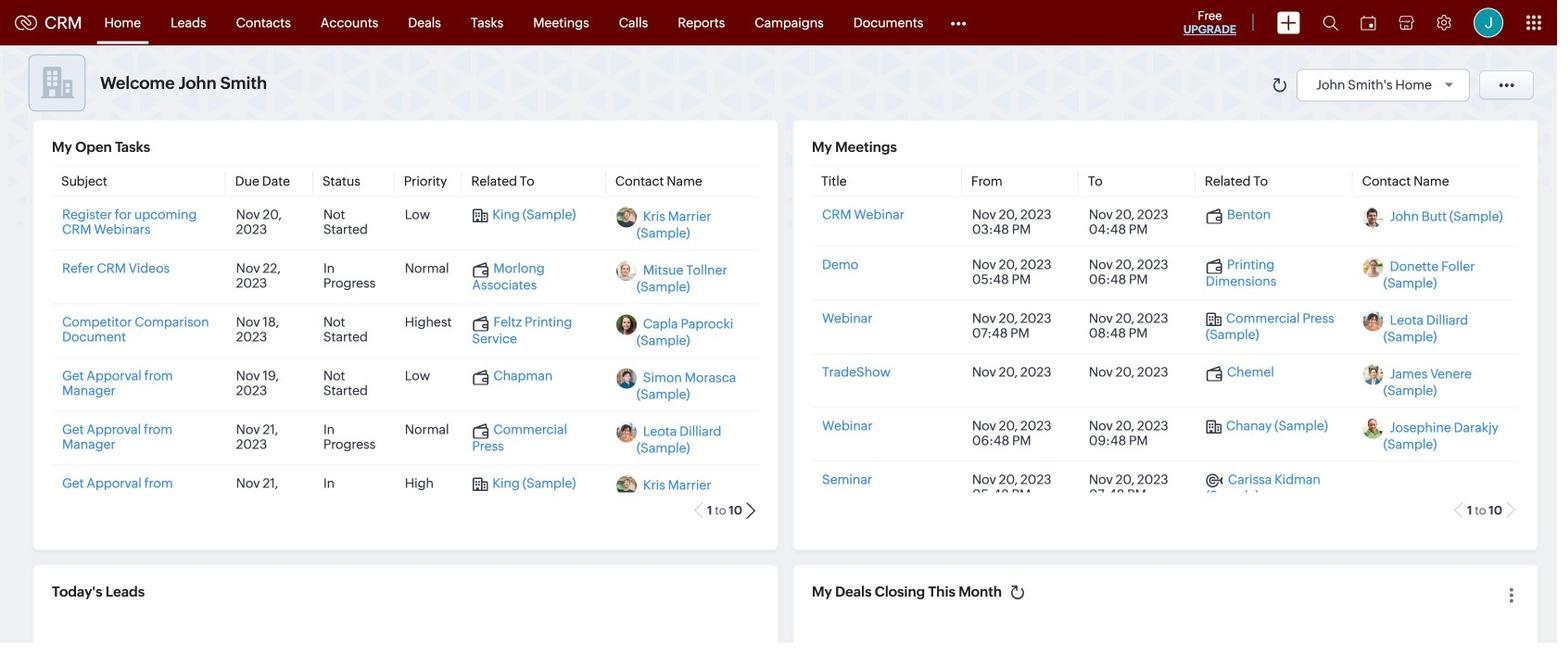 Task type: vqa. For each thing, say whether or not it's contained in the screenshot.
2nd email from the right
no



Task type: locate. For each thing, give the bounding box(es) containing it.
Other Modules field
[[938, 8, 978, 38]]



Task type: describe. For each thing, give the bounding box(es) containing it.
profile element
[[1462, 0, 1514, 45]]

search image
[[1323, 15, 1338, 31]]

create menu image
[[1277, 12, 1300, 34]]

search element
[[1311, 0, 1349, 45]]

calendar image
[[1361, 15, 1376, 30]]

create menu element
[[1266, 0, 1311, 45]]

logo image
[[15, 15, 37, 30]]

profile image
[[1474, 8, 1503, 38]]



